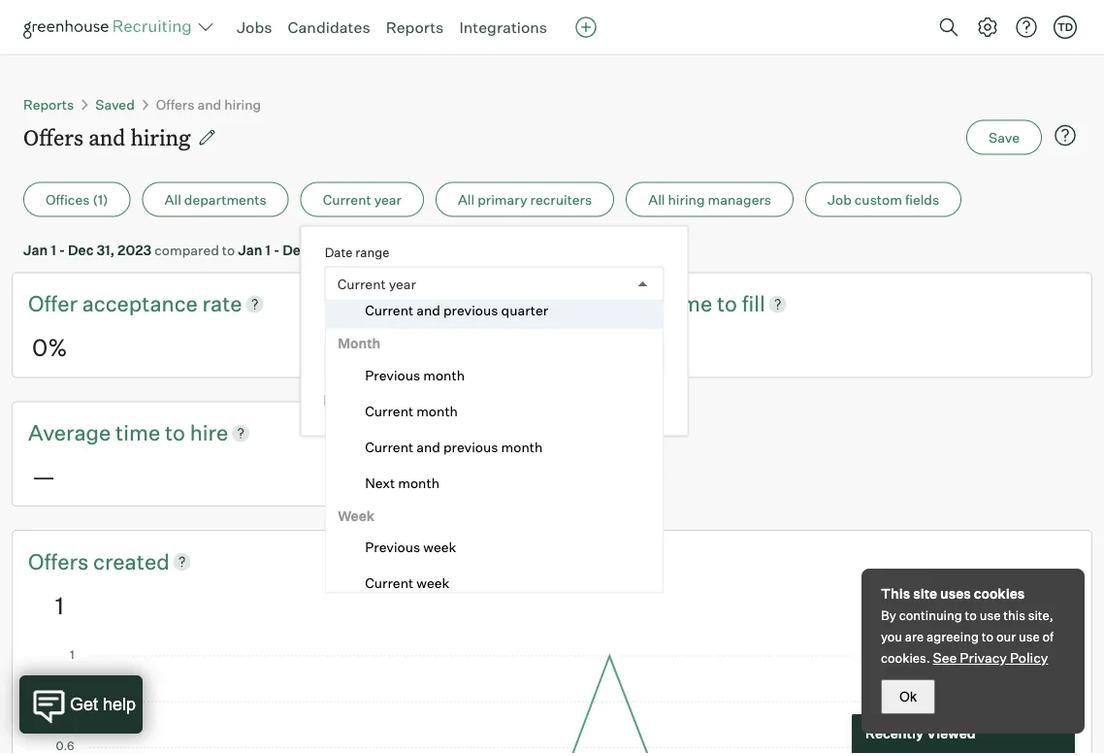 Task type: vqa. For each thing, say whether or not it's contained in the screenshot.
first Korry from the bottom
no



Task type: describe. For each thing, give the bounding box(es) containing it.
1 horizontal spatial time
[[477, 393, 506, 410]]

fill link
[[742, 289, 766, 319]]

save
[[989, 129, 1020, 146]]

all departments button
[[142, 182, 289, 217]]

1 dec from the left
[[68, 242, 94, 259]]

see privacy policy link
[[933, 649, 1049, 666]]

1 vertical spatial use
[[1019, 629, 1040, 645]]

all departments
[[165, 191, 267, 208]]

— for hire
[[32, 462, 55, 491]]

current and previous quarter
[[365, 302, 548, 319]]

saved
[[95, 96, 135, 113]]

integrations
[[460, 17, 548, 37]]

all hiring managers
[[649, 191, 772, 208]]

average link for fill
[[581, 289, 668, 319]]

to down previous month
[[404, 393, 416, 410]]

viewed
[[927, 725, 976, 742]]

average time to for hire
[[28, 419, 190, 446]]

average time to for fill
[[581, 290, 742, 317]]

current and previous month
[[365, 439, 542, 456]]

month down period at bottom left
[[501, 439, 542, 456]]

2 vertical spatial offers
[[28, 548, 93, 575]]

agreeing
[[927, 629, 979, 645]]

cookies
[[974, 585, 1025, 602]]

year inside button
[[374, 191, 402, 208]]

integrations link
[[460, 17, 548, 37]]

month for previous month
[[423, 367, 465, 384]]

2023
[[118, 242, 152, 259]]

1 vertical spatial year
[[389, 275, 416, 292]]

start date
[[325, 319, 384, 335]]

managers
[[708, 191, 772, 208]]

to down uses
[[966, 608, 978, 623]]

and up previous month
[[416, 302, 440, 319]]

next
[[365, 475, 395, 492]]

you
[[881, 629, 903, 645]]

td button
[[1054, 16, 1078, 39]]

rate link
[[203, 289, 242, 319]]

and down saved
[[89, 123, 126, 151]]

all for all hiring managers
[[649, 191, 665, 208]]

site,
[[1029, 608, 1054, 623]]

recently
[[866, 725, 924, 742]]

1 31, from the left
[[96, 242, 115, 259]]

next month
[[365, 475, 439, 492]]

recently viewed
[[866, 725, 976, 742]]

current up month
[[365, 302, 413, 319]]

2 - from the left
[[274, 242, 280, 259]]

offices (1) button
[[23, 182, 131, 217]]

(1)
[[93, 191, 108, 208]]

all for all primary recruiters
[[458, 191, 475, 208]]

offer link
[[28, 289, 82, 319]]

to right compared
[[222, 242, 235, 259]]

date
[[325, 245, 353, 260]]

2022
[[332, 242, 366, 259]]

by
[[881, 608, 897, 623]]

all primary recruiters
[[458, 191, 592, 208]]

acceptance
[[82, 290, 198, 317]]

job
[[828, 191, 852, 208]]

td button
[[1050, 12, 1081, 43]]

hire link
[[190, 418, 228, 448]]

1 vertical spatial offers
[[23, 123, 84, 151]]

rate
[[203, 290, 242, 317]]

compare to previous time period
[[342, 393, 550, 410]]

0 vertical spatial offers
[[156, 96, 195, 113]]

offers and hiring link
[[156, 96, 261, 113]]

time for fill
[[668, 290, 713, 317]]

hire
[[190, 419, 228, 446]]

our
[[997, 629, 1017, 645]]

to left our on the right bottom of page
[[982, 629, 994, 645]]

all for all departments
[[165, 191, 181, 208]]

compare
[[342, 393, 401, 410]]

of
[[1043, 629, 1054, 645]]

time link for fill
[[668, 289, 717, 319]]

offices (1)
[[46, 191, 108, 208]]

continuing
[[900, 608, 963, 623]]

all primary recruiters button
[[436, 182, 615, 217]]

week
[[338, 508, 374, 525]]

compared
[[155, 242, 219, 259]]

see
[[933, 649, 958, 666]]

date range
[[325, 245, 390, 260]]

jan 1 - dec 31, 2023 compared to jan 1 - dec 31, 2022
[[23, 242, 366, 259]]

acceptance link
[[82, 289, 203, 319]]

previous month
[[365, 367, 465, 384]]

previous week
[[365, 539, 456, 556]]

uses
[[941, 585, 972, 602]]

current down date range
[[338, 275, 386, 292]]

2 jan from the left
[[238, 242, 263, 259]]

Compare to previous time period checkbox
[[325, 394, 338, 407]]

created
[[93, 548, 170, 575]]

job custom fields button
[[806, 182, 962, 217]]

fill
[[742, 290, 766, 317]]

xychart image
[[55, 650, 1049, 753]]

start
[[325, 319, 355, 335]]

period
[[509, 393, 550, 410]]

previous for month
[[365, 367, 420, 384]]

week for previous week
[[423, 539, 456, 556]]

fields
[[906, 191, 940, 208]]

0%
[[32, 333, 67, 362]]

1 vertical spatial current year
[[338, 275, 416, 292]]

this
[[881, 585, 911, 602]]

policy
[[1011, 649, 1049, 666]]

current down previous month
[[365, 403, 413, 420]]

01/01/2023
[[337, 350, 411, 367]]

offer acceptance
[[28, 290, 203, 317]]

current inside button
[[323, 191, 371, 208]]

2 31, from the left
[[311, 242, 329, 259]]

to left "hire"
[[165, 419, 185, 446]]

range
[[356, 245, 390, 260]]

all hiring managers button
[[626, 182, 794, 217]]

privacy
[[960, 649, 1008, 666]]



Task type: locate. For each thing, give the bounding box(es) containing it.
custom
[[855, 191, 903, 208]]

previous down compare to previous time period at the left bottom of the page
[[443, 439, 498, 456]]

month right the next
[[398, 475, 439, 492]]

1 horizontal spatial 31,
[[311, 242, 329, 259]]

1 vertical spatial previous
[[419, 393, 474, 410]]

0 vertical spatial average link
[[581, 289, 668, 319]]

1 horizontal spatial reports
[[386, 17, 444, 37]]

date for end date
[[531, 319, 557, 335]]

offer
[[28, 290, 78, 317]]

edit image
[[198, 128, 217, 147]]

1 horizontal spatial reports link
[[386, 17, 444, 37]]

current up "2022"
[[323, 191, 371, 208]]

0 vertical spatial previous
[[443, 302, 498, 319]]

— up offers 'link'
[[32, 462, 55, 491]]

0 vertical spatial hiring
[[224, 96, 261, 113]]

reports link
[[386, 17, 444, 37], [23, 96, 74, 113]]

0 horizontal spatial average link
[[28, 418, 116, 448]]

to link for fill
[[717, 289, 742, 319]]

week for current week
[[416, 575, 449, 592]]

1 vertical spatial time link
[[116, 418, 165, 448]]

created link
[[93, 547, 170, 577]]

1 vertical spatial average link
[[28, 418, 116, 448]]

0 horizontal spatial average
[[28, 419, 111, 446]]

time for hire
[[116, 419, 160, 446]]

current down previous week on the left bottom of the page
[[365, 575, 413, 592]]

reports left saved
[[23, 96, 74, 113]]

2 date from the left
[[531, 319, 557, 335]]

previous for month
[[443, 439, 498, 456]]

0 horizontal spatial hiring
[[131, 123, 191, 151]]

and
[[198, 96, 221, 113], [89, 123, 126, 151], [416, 302, 440, 319], [416, 439, 440, 456]]

0 horizontal spatial reports link
[[23, 96, 74, 113]]

1 vertical spatial to link
[[165, 418, 190, 448]]

previous
[[365, 367, 420, 384], [365, 539, 420, 556]]

dec
[[68, 242, 94, 259], [283, 242, 308, 259]]

save button
[[967, 120, 1043, 155]]

1 down 'departments'
[[265, 242, 271, 259]]

year down range
[[389, 275, 416, 292]]

2 horizontal spatial all
[[649, 191, 665, 208]]

hiring down jobs at the top left of page
[[224, 96, 261, 113]]

1 horizontal spatial all
[[458, 191, 475, 208]]

1 vertical spatial offers and hiring
[[23, 123, 191, 151]]

date up month
[[357, 319, 384, 335]]

0 vertical spatial time link
[[668, 289, 717, 319]]

month
[[423, 367, 465, 384], [416, 403, 458, 420], [501, 439, 542, 456], [398, 475, 439, 492]]

previous for time
[[419, 393, 474, 410]]

2 vertical spatial previous
[[443, 439, 498, 456]]

0 vertical spatial —
[[584, 333, 608, 362]]

time link for hire
[[116, 418, 165, 448]]

3 all from the left
[[649, 191, 665, 208]]

0 horizontal spatial date
[[357, 319, 384, 335]]

previous down previous month
[[419, 393, 474, 410]]

1 all from the left
[[165, 191, 181, 208]]

dec down offices (1) button on the top left
[[68, 242, 94, 259]]

1 - from the left
[[59, 242, 65, 259]]

0 horizontal spatial 31,
[[96, 242, 115, 259]]

hiring left managers
[[668, 191, 705, 208]]

this site uses cookies
[[881, 585, 1025, 602]]

hiring inside button
[[668, 191, 705, 208]]

0 vertical spatial to link
[[717, 289, 742, 319]]

1 vertical spatial previous
[[365, 539, 420, 556]]

current year button
[[301, 182, 424, 217]]

time left fill
[[668, 290, 713, 317]]

previous for week
[[365, 539, 420, 556]]

1 horizontal spatial —
[[584, 333, 608, 362]]

1 jan from the left
[[23, 242, 48, 259]]

to
[[222, 242, 235, 259], [717, 290, 738, 317], [404, 393, 416, 410], [165, 419, 185, 446], [966, 608, 978, 623], [982, 629, 994, 645]]

0 horizontal spatial time link
[[116, 418, 165, 448]]

use down the cookies
[[980, 608, 1001, 623]]

1 horizontal spatial hiring
[[224, 96, 261, 113]]

1 vertical spatial hiring
[[131, 123, 191, 151]]

1 horizontal spatial dec
[[283, 242, 308, 259]]

average for fill
[[581, 290, 663, 317]]

2 vertical spatial hiring
[[668, 191, 705, 208]]

previous
[[443, 302, 498, 319], [419, 393, 474, 410], [443, 439, 498, 456]]

0 horizontal spatial reports
[[23, 96, 74, 113]]

1 vertical spatial —
[[32, 462, 55, 491]]

use
[[980, 608, 1001, 623], [1019, 629, 1040, 645]]

recruiters
[[531, 191, 592, 208]]

this
[[1004, 608, 1026, 623]]

hiring
[[224, 96, 261, 113], [131, 123, 191, 151], [668, 191, 705, 208]]

1 vertical spatial average
[[28, 419, 111, 446]]

1 horizontal spatial -
[[274, 242, 280, 259]]

offers and hiring down saved
[[23, 123, 191, 151]]

and down current month in the bottom of the page
[[416, 439, 440, 456]]

all left 'primary'
[[458, 191, 475, 208]]

0 horizontal spatial all
[[165, 191, 181, 208]]

reports link left saved
[[23, 96, 74, 113]]

current up the next
[[365, 439, 413, 456]]

1
[[51, 242, 56, 259], [265, 242, 271, 259], [55, 591, 64, 620]]

use left of
[[1019, 629, 1040, 645]]

previous up current week
[[365, 539, 420, 556]]

greenhouse recruiting image
[[23, 16, 198, 39]]

reports
[[386, 17, 444, 37], [23, 96, 74, 113]]

0 horizontal spatial dec
[[68, 242, 94, 259]]

31, left 2023
[[96, 242, 115, 259]]

0 vertical spatial average time to
[[581, 290, 742, 317]]

0 horizontal spatial -
[[59, 242, 65, 259]]

and up edit image
[[198, 96, 221, 113]]

to left fill
[[717, 290, 738, 317]]

reports link right candidates link in the top left of the page
[[386, 17, 444, 37]]

0 vertical spatial reports link
[[386, 17, 444, 37]]

2 dec from the left
[[283, 242, 308, 259]]

2 vertical spatial time
[[116, 419, 160, 446]]

—
[[584, 333, 608, 362], [32, 462, 55, 491]]

cookies.
[[881, 650, 931, 666]]

date for start date
[[357, 319, 384, 335]]

offers
[[156, 96, 195, 113], [23, 123, 84, 151], [28, 548, 93, 575]]

1 horizontal spatial date
[[531, 319, 557, 335]]

— for fill
[[584, 333, 608, 362]]

month up current and previous month
[[416, 403, 458, 420]]

current year up "2022"
[[323, 191, 402, 208]]

candidates
[[288, 17, 370, 37]]

0 vertical spatial current year
[[323, 191, 402, 208]]

jobs link
[[237, 17, 272, 37]]

saved link
[[95, 96, 135, 113]]

site
[[914, 585, 938, 602]]

current month
[[365, 403, 458, 420]]

end date
[[504, 319, 557, 335]]

time link left fill link
[[668, 289, 717, 319]]

— right end date
[[584, 333, 608, 362]]

month for next month
[[398, 475, 439, 492]]

1 horizontal spatial average
[[581, 290, 663, 317]]

configure image
[[977, 16, 1000, 39]]

candidates link
[[288, 17, 370, 37]]

current year down range
[[338, 275, 416, 292]]

are
[[906, 629, 924, 645]]

month
[[338, 335, 380, 352]]

2 previous from the top
[[365, 539, 420, 556]]

average time to
[[581, 290, 742, 317], [28, 419, 190, 446]]

departments
[[184, 191, 267, 208]]

current week
[[365, 575, 449, 592]]

jan
[[23, 242, 48, 259], [238, 242, 263, 259]]

0 vertical spatial time
[[668, 290, 713, 317]]

0 horizontal spatial average time to
[[28, 419, 190, 446]]

1 vertical spatial reports link
[[23, 96, 74, 113]]

previous for quarter
[[443, 302, 498, 319]]

quarter
[[501, 302, 548, 319]]

0 vertical spatial year
[[374, 191, 402, 208]]

1 horizontal spatial to link
[[717, 289, 742, 319]]

0 vertical spatial offers and hiring
[[156, 96, 261, 113]]

average for hire
[[28, 419, 111, 446]]

job custom fields
[[828, 191, 940, 208]]

offers link
[[28, 547, 93, 577]]

1 horizontal spatial average time to
[[581, 290, 742, 317]]

2 horizontal spatial hiring
[[668, 191, 705, 208]]

current
[[323, 191, 371, 208], [338, 275, 386, 292], [365, 302, 413, 319], [365, 403, 413, 420], [365, 439, 413, 456], [365, 575, 413, 592]]

offers and hiring up edit image
[[156, 96, 261, 113]]

0 horizontal spatial use
[[980, 608, 1001, 623]]

current year inside button
[[323, 191, 402, 208]]

- left date
[[274, 242, 280, 259]]

0 vertical spatial average
[[581, 290, 663, 317]]

0 vertical spatial previous
[[365, 367, 420, 384]]

all left 'departments'
[[165, 191, 181, 208]]

1 vertical spatial average time to
[[28, 419, 190, 446]]

primary
[[478, 191, 528, 208]]

week up current week
[[423, 539, 456, 556]]

time link left hire link
[[116, 418, 165, 448]]

- down offices
[[59, 242, 65, 259]]

by continuing to use this site, you are agreeing to our use of cookies.
[[881, 608, 1054, 666]]

offers and hiring
[[156, 96, 261, 113], [23, 123, 191, 151]]

average
[[581, 290, 663, 317], [28, 419, 111, 446]]

1 vertical spatial time
[[477, 393, 506, 410]]

to link
[[717, 289, 742, 319], [165, 418, 190, 448]]

see privacy policy
[[933, 649, 1049, 666]]

year
[[374, 191, 402, 208], [389, 275, 416, 292]]

0 vertical spatial use
[[980, 608, 1001, 623]]

time left period at bottom left
[[477, 393, 506, 410]]

1 horizontal spatial jan
[[238, 242, 263, 259]]

average link for hire
[[28, 418, 116, 448]]

ok button
[[881, 680, 936, 715]]

1 down offices
[[51, 242, 56, 259]]

jan down 'departments'
[[238, 242, 263, 259]]

0 vertical spatial week
[[423, 539, 456, 556]]

1 previous from the top
[[365, 367, 420, 384]]

31,
[[96, 242, 115, 259], [311, 242, 329, 259]]

dec left date
[[283, 242, 308, 259]]

1 vertical spatial week
[[416, 575, 449, 592]]

1 vertical spatial reports
[[23, 96, 74, 113]]

previous up the compare at left
[[365, 367, 420, 384]]

1 horizontal spatial average link
[[581, 289, 668, 319]]

0 vertical spatial reports
[[386, 17, 444, 37]]

time left "hire"
[[116, 419, 160, 446]]

1 horizontal spatial time link
[[668, 289, 717, 319]]

1 horizontal spatial use
[[1019, 629, 1040, 645]]

td
[[1058, 20, 1074, 33]]

hiring left edit image
[[131, 123, 191, 151]]

1 down offers 'link'
[[55, 591, 64, 620]]

end
[[504, 319, 528, 335]]

jan up offer
[[23, 242, 48, 259]]

0 horizontal spatial to link
[[165, 418, 190, 448]]

week down previous week on the left bottom of the page
[[416, 575, 449, 592]]

year up range
[[374, 191, 402, 208]]

reports right candidates link in the top left of the page
[[386, 17, 444, 37]]

date right end
[[531, 319, 557, 335]]

ok
[[900, 689, 917, 704]]

-
[[59, 242, 65, 259], [274, 242, 280, 259]]

2 horizontal spatial time
[[668, 290, 713, 317]]

time
[[668, 290, 713, 317], [477, 393, 506, 410], [116, 419, 160, 446]]

1 date from the left
[[357, 319, 384, 335]]

all left managers
[[649, 191, 665, 208]]

offices
[[46, 191, 90, 208]]

to link for hire
[[165, 418, 190, 448]]

jobs
[[237, 17, 272, 37]]

0 horizontal spatial jan
[[23, 242, 48, 259]]

0 horizontal spatial —
[[32, 462, 55, 491]]

0 horizontal spatial time
[[116, 419, 160, 446]]

faq image
[[1054, 124, 1078, 147]]

2 all from the left
[[458, 191, 475, 208]]

search image
[[938, 16, 961, 39]]

31, left "2022"
[[311, 242, 329, 259]]

month up compare to previous time period at the left bottom of the page
[[423, 367, 465, 384]]

month for current month
[[416, 403, 458, 420]]

previous left end
[[443, 302, 498, 319]]



